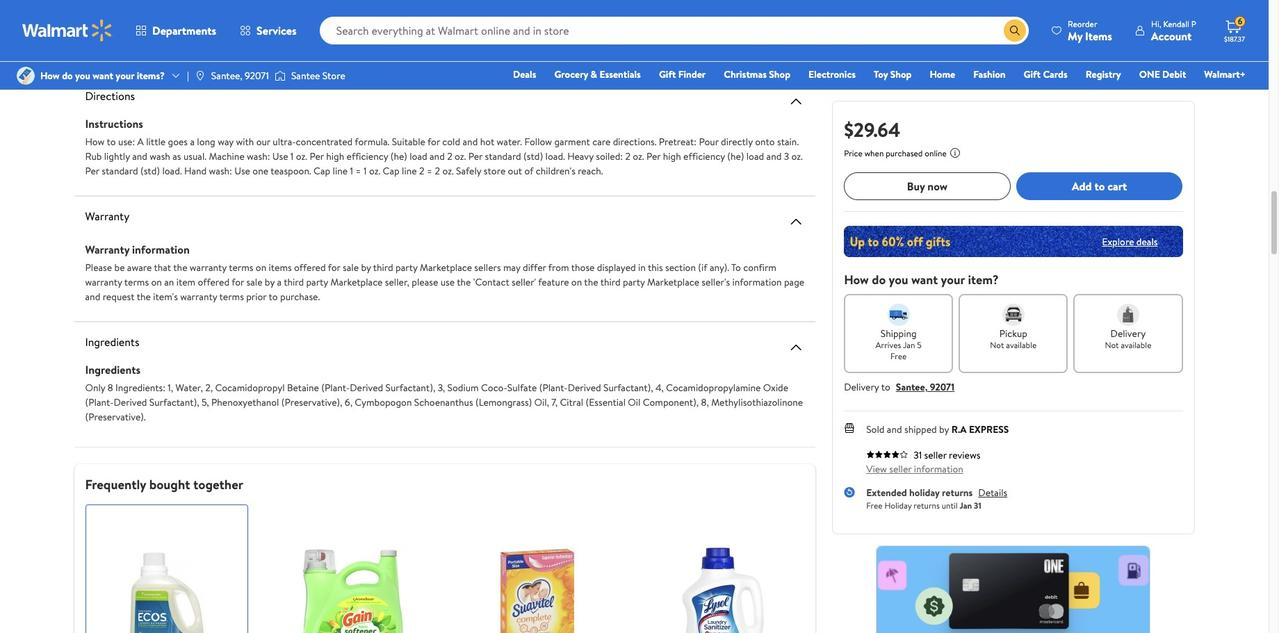 Task type: describe. For each thing, give the bounding box(es) containing it.
want for items?
[[93, 69, 113, 83]]

shipped
[[905, 423, 938, 437]]

a inside warranty information please be aware that the warranty terms on items offered for sale by third party marketplace sellers may differ from those displayed in this section (if any). to confirm warranty terms on an item offered for sale by a third party marketplace seller, please use the 'contact seller' feature on the third party marketplace seller's information page and request the item's warranty terms prior to purchase.
[[277, 275, 282, 289]]

a inside instructions how to use: a little goes a long way with our ultra-concentrated formula. suitable for cold and hot water. follow garment care directions. pretreat: pour directly onto stain. rub lightly and wash as usual. machine wash: use 1 oz. per high efficiency (he) load and 2 oz. per standard (std) load. heavy soiled: 2 oz. per high efficiency (he) load and 3 oz. per standard (std) load. hand wash: use one teaspoon. cap line 1 = 1 oz. cap line 2 = 2 oz. safely store out of children's reach.
[[190, 135, 195, 149]]

the up item
[[173, 261, 187, 274]]

1 efficiency from the left
[[347, 149, 388, 163]]

cocamidopropylamine
[[666, 381, 761, 395]]

christmas shop link
[[718, 67, 797, 82]]

2 vertical spatial warranty
[[180, 290, 217, 304]]

christmas shop
[[724, 67, 791, 81]]

0 horizontal spatial offered
[[198, 275, 230, 289]]

1 vertical spatial use
[[235, 164, 250, 178]]

as
[[173, 149, 181, 163]]

walmart image
[[22, 19, 113, 42]]

0 horizontal spatial load.
[[162, 164, 182, 178]]

warranty image
[[788, 213, 805, 230]]

pickup
[[1000, 327, 1028, 341]]

0 horizontal spatial marketplace
[[331, 275, 383, 289]]

0 vertical spatial load.
[[546, 149, 565, 163]]

lightly
[[104, 149, 130, 163]]

oil
[[628, 395, 641, 409]]

2 horizontal spatial by
[[940, 423, 950, 437]]

long
[[197, 135, 215, 149]]

1 horizontal spatial sale
[[343, 261, 359, 274]]

how for how do you want your item?
[[845, 271, 869, 289]]

you for how do you want your items?
[[75, 69, 90, 83]]

1 high from the left
[[326, 149, 344, 163]]

gift for gift cards
[[1024, 67, 1041, 81]]

1 products from the top
[[147, 4, 184, 18]]

oz. up safely on the left of page
[[455, 149, 466, 163]]

0 horizontal spatial returns
[[914, 500, 940, 512]]

2 efficiency from the left
[[684, 149, 725, 163]]

up to sixty percent off deals. shop now. image
[[845, 226, 1184, 257]]

2 (he) from the left
[[728, 149, 745, 163]]

page
[[785, 275, 805, 289]]

2 horizontal spatial surfactant),
[[604, 381, 654, 395]]

and right sold
[[887, 423, 903, 437]]

view seller information
[[867, 463, 964, 476]]

oz. left safely on the left of page
[[443, 164, 454, 178]]

0 vertical spatial terms
[[229, 261, 254, 274]]

directions image
[[788, 93, 805, 110]]

citral
[[560, 395, 584, 409]]

1 load from the left
[[410, 149, 428, 163]]

methylisothiazolinone
[[712, 395, 804, 409]]

stain.
[[778, 135, 799, 149]]

1 vertical spatial by
[[265, 275, 275, 289]]

intent image for delivery image
[[1118, 304, 1140, 326]]

and down a
[[132, 149, 147, 163]]

price when purchased online
[[845, 147, 947, 159]]

0 vertical spatial 31
[[914, 449, 923, 463]]

items?
[[137, 69, 165, 83]]

how inside instructions how to use: a little goes a long way with our ultra-concentrated formula. suitable for cold and hot water. follow garment care directions. pretreat: pour directly onto stain. rub lightly and wash as usual. machine wash: use 1 oz. per high efficiency (he) load and 2 oz. per standard (std) load. heavy soiled: 2 oz. per high efficiency (he) load and 3 oz. per standard (std) load. hand wash: use one teaspoon. cap line 1 = 1 oz. cap line 2 = 2 oz. safely store out of children's reach.
[[85, 135, 105, 149]]

may
[[504, 261, 521, 274]]

my
[[1068, 28, 1083, 43]]

pour
[[699, 135, 719, 149]]

free for shipping
[[891, 351, 907, 362]]

one
[[1140, 67, 1161, 81]]

(lemongrass)
[[476, 395, 532, 409]]

the right use
[[457, 275, 471, 289]]

services
[[257, 23, 297, 38]]

toy
[[874, 67, 889, 81]]

now
[[928, 179, 948, 194]]

use
[[441, 275, 455, 289]]

0 horizontal spatial derived
[[114, 395, 147, 409]]

reorder my items
[[1068, 18, 1113, 43]]

5,
[[202, 395, 209, 409]]

a
[[137, 135, 144, 149]]

kendall
[[1164, 18, 1190, 30]]

warranty information please be aware that the warranty terms on items offered for sale by third party marketplace sellers may differ from those displayed in this section (if any). to confirm warranty terms on an item offered for sale by a third party marketplace seller, please use the 'contact seller' feature on the third party marketplace seller's information page and request the item's warranty terms prior to purchase.
[[85, 242, 805, 304]]

 image for santee, 92071
[[195, 70, 206, 81]]

0 horizontal spatial (std)
[[140, 164, 160, 178]]

1 vertical spatial wash:
[[209, 164, 232, 178]]

oz. down directions.
[[633, 149, 645, 163]]

grocery & essentials
[[555, 67, 641, 81]]

soiled:
[[596, 149, 623, 163]]

component),
[[643, 395, 699, 409]]

shipping
[[881, 327, 917, 341]]

2 cap from the left
[[383, 164, 400, 178]]

2 line from the left
[[402, 164, 417, 178]]

santee, 92071 button
[[897, 380, 955, 394]]

buy
[[908, 179, 926, 194]]

2 horizontal spatial third
[[601, 275, 621, 289]]

1 horizontal spatial offered
[[294, 261, 326, 274]]

jan inside extended holiday returns details free holiday returns until jan 31
[[960, 500, 973, 512]]

electronics
[[809, 67, 856, 81]]

1 cap from the left
[[314, 164, 331, 178]]

0 vertical spatial wash:
[[247, 149, 270, 163]]

and left 3
[[767, 149, 782, 163]]

do for how do you want your items?
[[62, 69, 73, 83]]

Walmart Site-Wide search field
[[320, 17, 1030, 45]]

heavy
[[568, 149, 594, 163]]

frequently
[[85, 475, 146, 494]]

4,
[[656, 381, 664, 395]]

0 vertical spatial by
[[361, 261, 371, 274]]

instructions
[[85, 116, 143, 131]]

31 seller reviews
[[914, 449, 981, 463]]

$187.37
[[1225, 34, 1246, 44]]

differ
[[523, 261, 546, 274]]

0 horizontal spatial party
[[306, 275, 328, 289]]

store
[[323, 69, 346, 83]]

buy now
[[908, 179, 948, 194]]

suavitel morning sun dryer flexible sheet, 18 sheets image
[[473, 546, 603, 634]]

betaine
[[287, 381, 319, 395]]

hand
[[184, 164, 207, 178]]

per down concentrated at the left top
[[310, 149, 324, 163]]

6
[[1239, 15, 1243, 27]]

please
[[85, 261, 112, 274]]

8,
[[702, 395, 709, 409]]

1 vertical spatial terms
[[124, 275, 149, 289]]

purchased
[[886, 147, 923, 159]]

ingredients for ingredients
[[85, 334, 139, 350]]

1 horizontal spatial derived
[[350, 381, 383, 395]]

6 $187.37
[[1225, 15, 1246, 44]]

jan inside shipping arrives jan 5 free
[[904, 339, 916, 351]]

31 inside extended holiday returns details free holiday returns until jan 31
[[975, 500, 982, 512]]

0 horizontal spatial standard
[[102, 164, 138, 178]]

1 vertical spatial sale
[[247, 275, 263, 289]]

hot
[[480, 135, 495, 149]]

item?
[[969, 271, 999, 289]]

santee store
[[291, 69, 346, 83]]

0 horizontal spatial (plant-
[[85, 395, 114, 409]]

details
[[979, 486, 1008, 500]]

gift cards
[[1024, 67, 1068, 81]]

directions.
[[613, 135, 657, 149]]

section
[[666, 261, 696, 274]]

want for item?
[[912, 271, 938, 289]]

2 horizontal spatial on
[[572, 275, 582, 289]]

1 vertical spatial 92071
[[931, 380, 955, 394]]

1 = from the left
[[356, 164, 362, 178]]

add
[[1073, 179, 1093, 194]]

garment
[[555, 135, 590, 149]]

1 (he) from the left
[[391, 149, 408, 163]]

fashion link
[[968, 67, 1013, 82]]

0 horizontal spatial santee,
[[211, 69, 243, 83]]

extended holiday returns details free holiday returns until jan 31
[[867, 486, 1008, 512]]

care
[[593, 135, 611, 149]]

p
[[1192, 18, 1197, 30]]

walmart+
[[1205, 67, 1247, 81]]

the down those
[[585, 275, 599, 289]]

any).
[[710, 261, 730, 274]]

express
[[970, 423, 1010, 437]]

0 vertical spatial warranty
[[190, 261, 227, 274]]

1 horizontal spatial for
[[328, 261, 341, 274]]

0 horizontal spatial 1
[[291, 149, 294, 163]]

2 down cold
[[447, 149, 453, 163]]

delivery for not
[[1111, 327, 1147, 341]]

1 horizontal spatial 1
[[350, 164, 353, 178]]

available for delivery
[[1122, 339, 1152, 351]]

oz. right 3
[[792, 149, 803, 163]]

0 horizontal spatial 92071
[[245, 69, 269, 83]]

0 horizontal spatial surfactant),
[[149, 395, 199, 409]]

explore
[[1103, 235, 1135, 249]]

reorder
[[1068, 18, 1098, 30]]

oxide
[[764, 381, 789, 395]]

christmas
[[724, 67, 767, 81]]

ecos natural laundry detergent, lemongrass, 85 loads image
[[102, 547, 232, 634]]

warranty for warranty
[[85, 208, 129, 224]]

0 vertical spatial use
[[273, 149, 288, 163]]

cards
[[1044, 67, 1068, 81]]

2 vertical spatial for
[[232, 275, 244, 289]]

grocery
[[555, 67, 589, 81]]

2 vertical spatial terms
[[219, 290, 244, 304]]

per up safely on the left of page
[[469, 149, 483, 163]]

seller's
[[702, 275, 731, 289]]

laundry sanitizer additive, crisp linen, 90oz image
[[659, 546, 788, 634]]

request
[[103, 290, 135, 304]]

ingredients for ingredients only 8 ingredients: 1, water, 2, cocamidopropyl betaine (plant-derived surfactant), 3, sodium coco-sulfate (plant-derived surfactant), 4, cocamidopropylamine oxide (plant-derived surfactant), 5, phenoxyethanol (preservative), 6, cymbopogon schoenanthus (lemongrass) oil, 7, citral (essential oil component), 8, methylisothiazolinone (preservative).
[[85, 362, 141, 377]]

2 load from the left
[[747, 149, 765, 163]]

shipping arrives jan 5 free
[[876, 327, 922, 362]]

sellers
[[475, 261, 501, 274]]

1 horizontal spatial surfactant),
[[386, 381, 436, 395]]

for inside instructions how to use: a little goes a long way with our ultra-concentrated formula. suitable for cold and hot water. follow garment care directions. pretreat: pour directly onto stain. rub lightly and wash as usual. machine wash: use 1 oz. per high efficiency (he) load and 2 oz. per standard (std) load. heavy soiled: 2 oz. per high efficiency (he) load and 3 oz. per standard (std) load. hand wash: use one teaspoon. cap line 1 = 1 oz. cap line 2 = 2 oz. safely store out of children's reach.
[[428, 135, 440, 149]]

to inside warranty information please be aware that the warranty terms on items offered for sale by third party marketplace sellers may differ from those displayed in this section (if any). to confirm warranty terms on an item offered for sale by a third party marketplace seller, please use the 'contact seller' feature on the third party marketplace seller's information page and request the item's warranty terms prior to purchase.
[[269, 290, 278, 304]]

shop for toy shop
[[891, 67, 912, 81]]

1 horizontal spatial (plant-
[[322, 381, 350, 395]]

please
[[412, 275, 438, 289]]

safely
[[456, 164, 482, 178]]

an
[[164, 275, 174, 289]]

Search search field
[[320, 17, 1030, 45]]

deals
[[1137, 235, 1159, 249]]

delivery for to
[[845, 380, 880, 394]]

7,
[[552, 395, 558, 409]]



Task type: vqa. For each thing, say whether or not it's contained in the screenshot.
See our privacy measures. link
no



Task type: locate. For each thing, give the bounding box(es) containing it.
pretreat:
[[659, 135, 697, 149]]

marketplace
[[420, 261, 472, 274], [331, 275, 383, 289], [648, 275, 700, 289]]

warranty down please
[[85, 275, 122, 289]]

suitable
[[392, 135, 426, 149]]

0 horizontal spatial seller
[[890, 463, 912, 476]]

oz. up teaspoon.
[[296, 149, 307, 163]]

onto
[[756, 135, 775, 149]]

|
[[187, 69, 189, 83]]

2 ingredients from the top
[[85, 362, 141, 377]]

earth up 'how do you want your items?'
[[85, 43, 108, 57]]

fashion
[[974, 67, 1006, 81]]

0 vertical spatial a
[[190, 135, 195, 149]]

1 vertical spatial warranty
[[85, 242, 130, 257]]

 image
[[17, 67, 35, 85], [275, 69, 286, 83], [195, 70, 206, 81]]

1 line from the left
[[333, 164, 348, 178]]

2 gift from the left
[[1024, 67, 1041, 81]]

31 down the shipped
[[914, 449, 923, 463]]

0 vertical spatial 92071
[[245, 69, 269, 83]]

seller,
[[385, 275, 410, 289]]

registry
[[1086, 67, 1122, 81]]

do for how do you want your item?
[[872, 271, 886, 289]]

the
[[173, 261, 187, 274], [457, 275, 471, 289], [585, 275, 599, 289], [137, 290, 151, 304]]

1 vertical spatial information
[[733, 275, 782, 289]]

warranty down item
[[180, 290, 217, 304]]

0 horizontal spatial free
[[867, 500, 883, 512]]

0 vertical spatial products
[[147, 4, 184, 18]]

ingredients image
[[788, 339, 805, 356]]

products down departments
[[147, 43, 184, 57]]

2 = from the left
[[427, 164, 433, 178]]

0 horizontal spatial shop
[[770, 67, 791, 81]]

3
[[784, 149, 790, 163]]

do
[[62, 69, 73, 83], [872, 271, 886, 289]]

gift inside gift finder link
[[659, 67, 676, 81]]

2 horizontal spatial (plant-
[[540, 381, 568, 395]]

efficiency
[[347, 149, 388, 163], [684, 149, 725, 163]]

by
[[361, 261, 371, 274], [265, 275, 275, 289], [940, 423, 950, 437]]

cocamidopropyl
[[215, 381, 285, 395]]

explore deals
[[1103, 235, 1159, 249]]

1 horizontal spatial your
[[941, 271, 966, 289]]

&
[[591, 67, 598, 81]]

machine
[[209, 149, 245, 163]]

a down items on the left of the page
[[277, 275, 282, 289]]

warranty for warranty information please be aware that the warranty terms on items offered for sale by third party marketplace sellers may differ from those displayed in this section (if any). to confirm warranty terms on an item offered for sale by a third party marketplace seller, please use the 'contact seller' feature on the third party marketplace seller's information page and request the item's warranty terms prior to purchase.
[[85, 242, 130, 257]]

1 vertical spatial (std)
[[140, 164, 160, 178]]

31
[[914, 449, 923, 463], [975, 500, 982, 512]]

1 up teaspoon.
[[291, 149, 294, 163]]

manufacturer
[[85, 25, 152, 40]]

oz. down formula. at top
[[369, 164, 381, 178]]

(std) up of
[[524, 149, 543, 163]]

children's
[[536, 164, 576, 178]]

departments
[[152, 23, 216, 38]]

3.8387 stars out of 5, based on 31 seller reviews element
[[867, 451, 909, 459]]

offered right items on the left of the page
[[294, 261, 326, 274]]

santee, down 5
[[897, 380, 928, 394]]

0 horizontal spatial cap
[[314, 164, 331, 178]]

1 horizontal spatial on
[[256, 261, 267, 274]]

marketplace up use
[[420, 261, 472, 274]]

 image left santee
[[275, 69, 286, 83]]

friendly up manufacturer
[[110, 4, 144, 18]]

1 horizontal spatial you
[[889, 271, 909, 289]]

ingredients:
[[116, 381, 166, 395]]

line down suitable
[[402, 164, 417, 178]]

0 horizontal spatial you
[[75, 69, 90, 83]]

0 vertical spatial jan
[[904, 339, 916, 351]]

efficiency down the pour
[[684, 149, 725, 163]]

cap down suitable
[[383, 164, 400, 178]]

finder
[[679, 67, 706, 81]]

0 vertical spatial (std)
[[524, 149, 543, 163]]

1 horizontal spatial wash:
[[247, 149, 270, 163]]

0 vertical spatial earth
[[85, 4, 108, 18]]

seller for 31
[[925, 449, 947, 463]]

2 vertical spatial information
[[915, 463, 964, 476]]

load. down as on the left of the page
[[162, 164, 182, 178]]

gift for gift finder
[[659, 67, 676, 81]]

oil,
[[535, 395, 549, 409]]

1 horizontal spatial use
[[273, 149, 288, 163]]

to left santee, 92071 button
[[882, 380, 891, 394]]

deals link
[[507, 67, 543, 82]]

available for pickup
[[1007, 339, 1037, 351]]

not for pickup
[[991, 339, 1005, 351]]

0 horizontal spatial on
[[151, 275, 162, 289]]

1 vertical spatial delivery
[[845, 380, 880, 394]]

your for item?
[[941, 271, 966, 289]]

teaspoon.
[[271, 164, 311, 178]]

2 shop from the left
[[891, 67, 912, 81]]

2 horizontal spatial party
[[623, 275, 645, 289]]

0 vertical spatial standard
[[485, 149, 522, 163]]

(std) down wash
[[140, 164, 160, 178]]

(if
[[699, 261, 708, 274]]

1 horizontal spatial how
[[85, 135, 105, 149]]

1 not from the left
[[991, 339, 1005, 351]]

search icon image
[[1010, 25, 1021, 36]]

1 horizontal spatial information
[[733, 275, 782, 289]]

not inside delivery not available
[[1106, 339, 1120, 351]]

returns
[[943, 486, 973, 500], [914, 500, 940, 512]]

1 horizontal spatial (he)
[[728, 149, 745, 163]]

delivery inside delivery not available
[[1111, 327, 1147, 341]]

cap down concentrated at the left top
[[314, 164, 331, 178]]

cold
[[443, 135, 461, 149]]

0 horizontal spatial line
[[333, 164, 348, 178]]

warranty up item
[[190, 261, 227, 274]]

load. up children's on the left
[[546, 149, 565, 163]]

and left request
[[85, 290, 100, 304]]

1 friendly from the top
[[110, 4, 144, 18]]

one
[[253, 164, 269, 178]]

0 horizontal spatial efficiency
[[347, 149, 388, 163]]

2 warranty from the top
[[85, 242, 130, 257]]

1 horizontal spatial returns
[[943, 486, 973, 500]]

and inside warranty information please be aware that the warranty terms on items offered for sale by third party marketplace sellers may differ from those displayed in this section (if any). to confirm warranty terms on an item offered for sale by a third party marketplace seller, please use the 'contact seller' feature on the third party marketplace seller's information page and request the item's warranty terms prior to purchase.
[[85, 290, 100, 304]]

shop right toy
[[891, 67, 912, 81]]

1 horizontal spatial santee,
[[897, 380, 928, 394]]

instructions how to use: a little goes a long way with our ultra-concentrated formula. suitable for cold and hot water. follow garment care directions. pretreat: pour directly onto stain. rub lightly and wash as usual. machine wash: use 1 oz. per high efficiency (he) load and 2 oz. per standard (std) load. heavy soiled: 2 oz. per high efficiency (he) load and 3 oz. per standard (std) load. hand wash: use one teaspoon. cap line 1 = 1 oz. cap line 2 = 2 oz. safely store out of children's reach.
[[85, 116, 803, 178]]

available down intent image for delivery
[[1122, 339, 1152, 351]]

you up directions
[[75, 69, 90, 83]]

your up directions
[[116, 69, 134, 83]]

per
[[310, 149, 324, 163], [469, 149, 483, 163], [647, 149, 661, 163], [85, 164, 99, 178]]

2 horizontal spatial derived
[[568, 381, 601, 395]]

r.a
[[952, 423, 967, 437]]

2 horizontal spatial for
[[428, 135, 440, 149]]

= down formula. at top
[[356, 164, 362, 178]]

not down intent image for delivery
[[1106, 339, 1120, 351]]

hi,
[[1152, 18, 1162, 30]]

per down rub
[[85, 164, 99, 178]]

load down onto
[[747, 149, 765, 163]]

derived up cymbopogon
[[350, 381, 383, 395]]

0 vertical spatial for
[[428, 135, 440, 149]]

home
[[930, 67, 956, 81]]

1 vertical spatial load.
[[162, 164, 182, 178]]

and left hot
[[463, 135, 478, 149]]

from
[[549, 261, 569, 274]]

2 horizontal spatial information
[[915, 463, 964, 476]]

terms down the aware on the top of page
[[124, 275, 149, 289]]

directions
[[85, 88, 135, 103]]

2 horizontal spatial how
[[845, 271, 869, 289]]

(preservative),
[[282, 395, 343, 409]]

want up directions
[[93, 69, 113, 83]]

ingredients up 8
[[85, 362, 141, 377]]

1 down formula. at top
[[364, 164, 367, 178]]

0 vertical spatial santee,
[[211, 69, 243, 83]]

terms up prior
[[229, 261, 254, 274]]

0 horizontal spatial third
[[284, 275, 304, 289]]

1 earth from the top
[[85, 4, 108, 18]]

free for extended
[[867, 500, 883, 512]]

per down directions.
[[647, 149, 661, 163]]

standard down lightly
[[102, 164, 138, 178]]

1 shop from the left
[[770, 67, 791, 81]]

and down cold
[[430, 149, 445, 163]]

0 horizontal spatial want
[[93, 69, 113, 83]]

third down the 'displayed' in the left top of the page
[[601, 275, 621, 289]]

arrives
[[876, 339, 902, 351]]

jan right until
[[960, 500, 973, 512]]

for right items on the left of the page
[[328, 261, 341, 274]]

0 horizontal spatial =
[[356, 164, 362, 178]]

0 horizontal spatial load
[[410, 149, 428, 163]]

santee, right the |
[[211, 69, 243, 83]]

terms
[[229, 261, 254, 274], [124, 275, 149, 289], [219, 290, 244, 304]]

not down intent image for pickup
[[991, 339, 1005, 351]]

phenoxyethanol
[[211, 395, 279, 409]]

seller for view
[[890, 463, 912, 476]]

legal information image
[[950, 147, 961, 159]]

of
[[525, 164, 534, 178]]

home link
[[924, 67, 962, 82]]

warranty inside warranty information please be aware that the warranty terms on items offered for sale by third party marketplace sellers may differ from those displayed in this section (if any). to confirm warranty terms on an item offered for sale by a third party marketplace seller, please use the 'contact seller' feature on the third party marketplace seller's information page and request the item's warranty terms prior to purchase.
[[85, 242, 130, 257]]

intent image for shipping image
[[888, 304, 910, 326]]

how up rub
[[85, 135, 105, 149]]

for left cold
[[428, 135, 440, 149]]

1 warranty from the top
[[85, 208, 129, 224]]

2 products from the top
[[147, 43, 184, 57]]

1 vertical spatial santee,
[[897, 380, 928, 394]]

a left long
[[190, 135, 195, 149]]

2 earth from the top
[[85, 43, 108, 57]]

your for items?
[[116, 69, 134, 83]]

account
[[1152, 28, 1192, 43]]

terms left prior
[[219, 290, 244, 304]]

available
[[1007, 339, 1037, 351], [1122, 339, 1152, 351]]

efficiency down formula. at top
[[347, 149, 388, 163]]

(std)
[[524, 149, 543, 163], [140, 164, 160, 178]]

not inside pickup not available
[[991, 339, 1005, 351]]

free inside extended holiday returns details free holiday returns until jan 31
[[867, 500, 883, 512]]

to inside instructions how to use: a little goes a long way with our ultra-concentrated formula. suitable for cold and hot water. follow garment care directions. pretreat: pour directly onto stain. rub lightly and wash as usual. machine wash: use 1 oz. per high efficiency (he) load and 2 oz. per standard (std) load. heavy soiled: 2 oz. per high efficiency (he) load and 3 oz. per standard (std) load. hand wash: use one teaspoon. cap line 1 = 1 oz. cap line 2 = 2 oz. safely store out of children's reach.
[[107, 135, 116, 149]]

to
[[732, 261, 741, 274]]

formula.
[[355, 135, 390, 149]]

holiday
[[885, 500, 912, 512]]

available inside pickup not available
[[1007, 339, 1037, 351]]

ingredients only 8 ingredients: 1, water, 2, cocamidopropyl betaine (plant-derived surfactant), 3, sodium coco-sulfate (plant-derived surfactant), 4, cocamidopropylamine oxide (plant-derived surfactant), 5, phenoxyethanol (preservative), 6, cymbopogon schoenanthus (lemongrass) oil, 7, citral (essential oil component), 8, methylisothiazolinone (preservative).
[[85, 362, 804, 424]]

2 left safely on the left of page
[[435, 164, 440, 178]]

2 not from the left
[[1106, 339, 1120, 351]]

shop up directions icon
[[770, 67, 791, 81]]

ingredients inside ingredients only 8 ingredients: 1, water, 2, cocamidopropyl betaine (plant-derived surfactant), 3, sodium coco-sulfate (plant-derived surfactant), 4, cocamidopropylamine oxide (plant-derived surfactant), 5, phenoxyethanol (preservative), 6, cymbopogon schoenanthus (lemongrass) oil, 7, citral (essential oil component), 8, methylisothiazolinone (preservative).
[[85, 362, 141, 377]]

1 horizontal spatial cap
[[383, 164, 400, 178]]

ingredients down request
[[85, 334, 139, 350]]

marketplace left seller,
[[331, 275, 383, 289]]

earth up manufacturer
[[85, 4, 108, 18]]

$29.64
[[845, 116, 901, 143]]

displayed
[[597, 261, 636, 274]]

0 vertical spatial information
[[132, 242, 190, 257]]

add to cart
[[1073, 179, 1128, 194]]

1 horizontal spatial line
[[402, 164, 417, 178]]

31 right until
[[975, 500, 982, 512]]

available inside delivery not available
[[1122, 339, 1152, 351]]

1 horizontal spatial by
[[361, 261, 371, 274]]

2 vertical spatial by
[[940, 423, 950, 437]]

(plant- up the '7,'
[[540, 381, 568, 395]]

1 vertical spatial standard
[[102, 164, 138, 178]]

1 horizontal spatial (std)
[[524, 149, 543, 163]]

0 horizontal spatial available
[[1007, 339, 1037, 351]]

(he) down directly
[[728, 149, 745, 163]]

1 vertical spatial 31
[[975, 500, 982, 512]]

1 vertical spatial want
[[912, 271, 938, 289]]

 image for santee store
[[275, 69, 286, 83]]

items
[[269, 261, 292, 274]]

0 vertical spatial friendly
[[110, 4, 144, 18]]

2 horizontal spatial 1
[[364, 164, 367, 178]]

1 horizontal spatial do
[[872, 271, 886, 289]]

2 down suitable
[[419, 164, 425, 178]]

1 vertical spatial warranty
[[85, 275, 122, 289]]

water,
[[176, 381, 203, 395]]

prior
[[246, 290, 267, 304]]

information up holiday
[[915, 463, 964, 476]]

0 horizontal spatial delivery
[[845, 380, 880, 394]]

 image down walmart image
[[17, 67, 35, 85]]

gift left finder
[[659, 67, 676, 81]]

free inside shipping arrives jan 5 free
[[891, 351, 907, 362]]

party up purchase.
[[306, 275, 328, 289]]

sulfate
[[508, 381, 537, 395]]

you for how do you want your item?
[[889, 271, 909, 289]]

gift inside gift cards link
[[1024, 67, 1041, 81]]

1 horizontal spatial marketplace
[[420, 261, 472, 274]]

1 vertical spatial your
[[941, 271, 966, 289]]

1 horizontal spatial seller
[[925, 449, 947, 463]]

services button
[[228, 14, 309, 47]]

1 horizontal spatial third
[[373, 261, 393, 274]]

1 horizontal spatial high
[[663, 149, 682, 163]]

surfactant),
[[386, 381, 436, 395], [604, 381, 654, 395], [149, 395, 199, 409]]

delivery up sold
[[845, 380, 880, 394]]

purchase.
[[280, 290, 320, 304]]

high down pretreat:
[[663, 149, 682, 163]]

surfactant), up the 'oil'
[[604, 381, 654, 395]]

1 horizontal spatial load.
[[546, 149, 565, 163]]

to inside button
[[1095, 179, 1106, 194]]

(plant- up "6,"
[[322, 381, 350, 395]]

party down in
[[623, 275, 645, 289]]

how down walmart image
[[40, 69, 60, 83]]

that
[[154, 261, 171, 274]]

available down intent image for pickup
[[1007, 339, 1037, 351]]

1 gift from the left
[[659, 67, 676, 81]]

shop for christmas shop
[[770, 67, 791, 81]]

how for how do you want your items?
[[40, 69, 60, 83]]

for
[[428, 135, 440, 149], [328, 261, 341, 274], [232, 275, 244, 289]]

0 vertical spatial your
[[116, 69, 134, 83]]

view seller information link
[[867, 463, 964, 476]]

0 vertical spatial free
[[891, 351, 907, 362]]

free down the shipping
[[891, 351, 907, 362]]

0 horizontal spatial (he)
[[391, 149, 408, 163]]

item
[[176, 275, 196, 289]]

view
[[867, 463, 888, 476]]

high
[[326, 149, 344, 163], [663, 149, 682, 163]]

party up seller,
[[396, 261, 418, 274]]

2 high from the left
[[663, 149, 682, 163]]

1 horizontal spatial free
[[891, 351, 907, 362]]

details button
[[979, 486, 1008, 500]]

0 vertical spatial you
[[75, 69, 90, 83]]

'contact
[[474, 275, 510, 289]]

to right prior
[[269, 290, 278, 304]]

marketplace down section
[[648, 275, 700, 289]]

intent image for pickup image
[[1003, 304, 1025, 326]]

0 vertical spatial do
[[62, 69, 73, 83]]

our
[[256, 135, 271, 149]]

when
[[865, 147, 884, 159]]

one debit link
[[1134, 67, 1193, 82]]

1 horizontal spatial party
[[396, 261, 418, 274]]

1 horizontal spatial want
[[912, 271, 938, 289]]

water.
[[497, 135, 522, 149]]

returns left until
[[914, 500, 940, 512]]

2 friendly from the top
[[110, 43, 144, 57]]

1 vertical spatial a
[[277, 275, 282, 289]]

you up intent image for shipping
[[889, 271, 909, 289]]

high down concentrated at the left top
[[326, 149, 344, 163]]

products up departments
[[147, 4, 184, 18]]

gain liquid fabric softener, original, 150 fluid ounce, 174 loads image
[[288, 546, 417, 634]]

1 vertical spatial friendly
[[110, 43, 144, 57]]

for right item
[[232, 275, 244, 289]]

0 horizontal spatial information
[[132, 242, 190, 257]]

party
[[396, 261, 418, 274], [306, 275, 328, 289], [623, 275, 645, 289]]

seller down sold and shipped by r.a express
[[925, 449, 947, 463]]

information down the confirm
[[733, 275, 782, 289]]

0 horizontal spatial do
[[62, 69, 73, 83]]

2 down directions.
[[626, 149, 631, 163]]

usual.
[[184, 149, 207, 163]]

92071
[[245, 69, 269, 83], [931, 380, 955, 394]]

0 horizontal spatial sale
[[247, 275, 263, 289]]

1 horizontal spatial efficiency
[[684, 149, 725, 163]]

free left holiday
[[867, 500, 883, 512]]

the left item's
[[137, 290, 151, 304]]

2 available from the left
[[1122, 339, 1152, 351]]

not for delivery
[[1106, 339, 1120, 351]]

92071 up sold and shipped by r.a express
[[931, 380, 955, 394]]

1 ingredients from the top
[[85, 334, 139, 350]]

1 horizontal spatial standard
[[485, 149, 522, 163]]

how right page
[[845, 271, 869, 289]]

reach.
[[578, 164, 604, 178]]

2 horizontal spatial marketplace
[[648, 275, 700, 289]]

1 vertical spatial for
[[328, 261, 341, 274]]

on left items on the left of the page
[[256, 261, 267, 274]]

1 available from the left
[[1007, 339, 1037, 351]]

free
[[891, 351, 907, 362], [867, 500, 883, 512]]

use down ultra-
[[273, 149, 288, 163]]

0 vertical spatial sale
[[343, 261, 359, 274]]

 image for how do you want your items?
[[17, 67, 35, 85]]

(plant-
[[322, 381, 350, 395], [540, 381, 568, 395], [85, 395, 114, 409]]

1 horizontal spatial delivery
[[1111, 327, 1147, 341]]

delivery not available
[[1106, 327, 1152, 351]]



